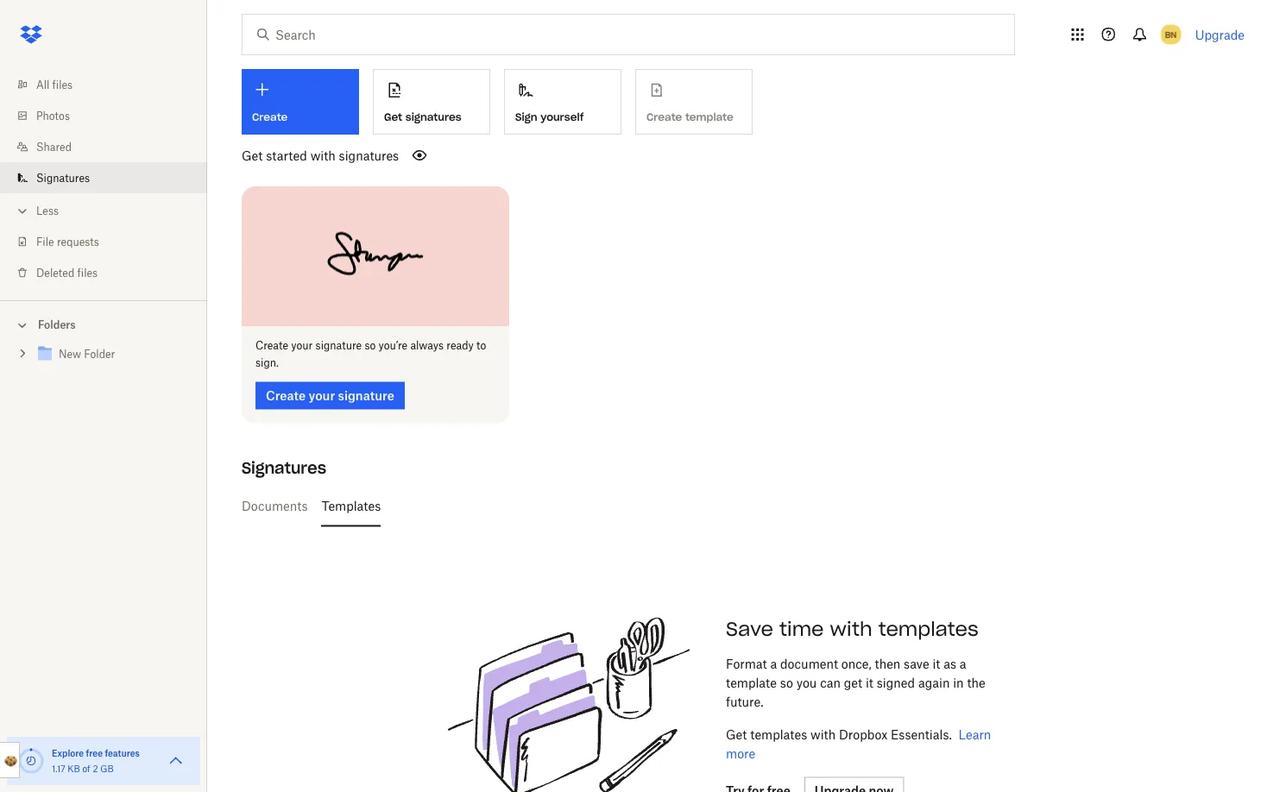 Task type: describe. For each thing, give the bounding box(es) containing it.
quota usage element
[[17, 748, 45, 775]]

signature for create your signature
[[338, 389, 394, 403]]

get templates with dropbox essentials.
[[726, 728, 952, 742]]

tab list containing documents
[[242, 486, 1252, 527]]

save
[[904, 657, 929, 672]]

Search text field
[[275, 25, 979, 44]]

signatures link
[[14, 162, 207, 193]]

create button
[[242, 69, 359, 135]]

requests
[[57, 235, 99, 248]]

with for templates
[[811, 728, 836, 742]]

files for all files
[[52, 78, 73, 91]]

your for create your signature so you're always ready to sign.
[[291, 339, 313, 352]]

kb
[[68, 764, 80, 774]]

features
[[105, 748, 140, 759]]

1.17
[[52, 764, 65, 774]]

signed
[[877, 676, 915, 691]]

photos link
[[14, 100, 207, 131]]

learn
[[959, 728, 991, 742]]

new
[[59, 348, 81, 361]]

signatures inside button
[[406, 110, 462, 124]]

can
[[820, 676, 841, 691]]

dropbox image
[[14, 17, 48, 52]]

get for get templates with dropbox essentials.
[[726, 728, 747, 742]]

bn button
[[1157, 21, 1185, 48]]

less image
[[14, 202, 31, 220]]

create for create
[[252, 111, 288, 124]]

get for get signatures
[[384, 110, 402, 124]]

explore free features 1.17 kb of 2 gb
[[52, 748, 140, 774]]

once,
[[842, 657, 872, 672]]

save time with templates
[[726, 617, 979, 641]]

create your signature
[[266, 389, 394, 403]]

signature for create your signature so you're always ready to sign.
[[316, 339, 362, 352]]

0 horizontal spatial templates
[[750, 728, 807, 742]]

document
[[780, 657, 838, 672]]

photos
[[36, 109, 70, 122]]

yourself
[[541, 110, 584, 124]]

free
[[86, 748, 103, 759]]

create your signature button
[[256, 382, 405, 410]]

bn
[[1165, 29, 1177, 40]]

shared link
[[14, 131, 207, 162]]

sign.
[[256, 357, 279, 370]]

sign
[[515, 110, 537, 124]]

get signatures button
[[373, 69, 490, 135]]

all files link
[[14, 69, 207, 100]]

get for get started with signatures
[[242, 148, 263, 163]]

then
[[875, 657, 901, 672]]

upgrade link
[[1195, 27, 1245, 42]]

learn more link
[[726, 728, 991, 761]]

essentials.
[[891, 728, 952, 742]]

less
[[36, 204, 59, 217]]

again
[[918, 676, 950, 691]]

documents
[[242, 499, 308, 514]]

explore
[[52, 748, 84, 759]]

file requests
[[36, 235, 99, 248]]

0 vertical spatial templates
[[879, 617, 979, 641]]

learn more
[[726, 728, 991, 761]]

templates
[[322, 499, 381, 514]]

1 vertical spatial signatures
[[339, 148, 399, 163]]

the
[[967, 676, 986, 691]]

gb
[[100, 764, 114, 774]]

get started with signatures
[[242, 148, 399, 163]]



Task type: locate. For each thing, give the bounding box(es) containing it.
deleted
[[36, 266, 75, 279]]

upgrade
[[1195, 27, 1245, 42]]

with for time
[[830, 617, 873, 641]]

folder
[[84, 348, 115, 361]]

create for create your signature so you're always ready to sign.
[[256, 339, 288, 352]]

with for started
[[310, 148, 336, 163]]

templates up more
[[750, 728, 807, 742]]

your inside create your signature so you're always ready to sign.
[[291, 339, 313, 352]]

1 vertical spatial create
[[256, 339, 288, 352]]

1 horizontal spatial templates
[[879, 617, 979, 641]]

documents tab
[[242, 486, 308, 527]]

create your signature so you're always ready to sign.
[[256, 339, 486, 370]]

signatures inside list item
[[36, 171, 90, 184]]

started
[[266, 148, 307, 163]]

1 vertical spatial signature
[[338, 389, 394, 403]]

shared
[[36, 140, 72, 153]]

dropbox
[[839, 728, 888, 742]]

0 horizontal spatial it
[[866, 676, 874, 691]]

1 vertical spatial your
[[309, 389, 335, 403]]

2 vertical spatial with
[[811, 728, 836, 742]]

signatures down the shared
[[36, 171, 90, 184]]

to
[[477, 339, 486, 352]]

1 vertical spatial with
[[830, 617, 873, 641]]

create inside create your signature button
[[266, 389, 306, 403]]

get signatures
[[384, 110, 462, 124]]

your
[[291, 339, 313, 352], [309, 389, 335, 403]]

format a document once, then save it as a template so you can get it signed again in the future.
[[726, 657, 986, 710]]

signature down create your signature so you're always ready to sign. at the top left of the page
[[338, 389, 394, 403]]

future.
[[726, 695, 764, 710]]

so inside create your signature so you're always ready to sign.
[[365, 339, 376, 352]]

2 vertical spatial create
[[266, 389, 306, 403]]

create inside create your signature so you're always ready to sign.
[[256, 339, 288, 352]]

your down create your signature so you're always ready to sign. at the top left of the page
[[309, 389, 335, 403]]

signatures list item
[[0, 162, 207, 193]]

get
[[844, 676, 863, 691]]

1 horizontal spatial get
[[384, 110, 402, 124]]

with left the dropbox
[[811, 728, 836, 742]]

create down sign. on the left
[[266, 389, 306, 403]]

templates tab
[[322, 486, 381, 527]]

templates
[[879, 617, 979, 641], [750, 728, 807, 742]]

0 vertical spatial files
[[52, 78, 73, 91]]

1 horizontal spatial signatures
[[406, 110, 462, 124]]

template
[[726, 676, 777, 691]]

files inside all files 'link'
[[52, 78, 73, 91]]

files inside deleted files link
[[77, 266, 98, 279]]

you
[[797, 676, 817, 691]]

0 vertical spatial signature
[[316, 339, 362, 352]]

files right all
[[52, 78, 73, 91]]

get up get started with signatures on the left of page
[[384, 110, 402, 124]]

signature
[[316, 339, 362, 352], [338, 389, 394, 403]]

0 vertical spatial signatures
[[406, 110, 462, 124]]

get up more
[[726, 728, 747, 742]]

list
[[0, 59, 207, 300]]

deleted files
[[36, 266, 98, 279]]

so inside format a document once, then save it as a template so you can get it signed again in the future.
[[780, 676, 793, 691]]

1 horizontal spatial a
[[960, 657, 967, 672]]

1 vertical spatial get
[[242, 148, 263, 163]]

create inside popup button
[[252, 111, 288, 124]]

1 vertical spatial it
[[866, 676, 874, 691]]

your up create your signature button
[[291, 339, 313, 352]]

a
[[770, 657, 777, 672], [960, 657, 967, 672]]

files for deleted files
[[77, 266, 98, 279]]

with right started
[[310, 148, 336, 163]]

with up once,
[[830, 617, 873, 641]]

all
[[36, 78, 49, 91]]

signature inside create your signature so you're always ready to sign.
[[316, 339, 362, 352]]

get inside button
[[384, 110, 402, 124]]

new folder
[[59, 348, 115, 361]]

0 horizontal spatial get
[[242, 148, 263, 163]]

as
[[944, 657, 957, 672]]

0 vertical spatial create
[[252, 111, 288, 124]]

it right get
[[866, 676, 874, 691]]

0 vertical spatial your
[[291, 339, 313, 352]]

1 horizontal spatial so
[[780, 676, 793, 691]]

of
[[82, 764, 90, 774]]

0 vertical spatial get
[[384, 110, 402, 124]]

2 horizontal spatial get
[[726, 728, 747, 742]]

file
[[36, 235, 54, 248]]

list containing all files
[[0, 59, 207, 300]]

0 horizontal spatial files
[[52, 78, 73, 91]]

1 vertical spatial signatures
[[242, 458, 326, 478]]

all files
[[36, 78, 73, 91]]

0 vertical spatial with
[[310, 148, 336, 163]]

signature inside button
[[338, 389, 394, 403]]

you're
[[379, 339, 408, 352]]

get
[[384, 110, 402, 124], [242, 148, 263, 163], [726, 728, 747, 742]]

so left you're
[[365, 339, 376, 352]]

2 vertical spatial get
[[726, 728, 747, 742]]

0 vertical spatial it
[[933, 657, 940, 672]]

create for create your signature
[[266, 389, 306, 403]]

1 vertical spatial templates
[[750, 728, 807, 742]]

with
[[310, 148, 336, 163], [830, 617, 873, 641], [811, 728, 836, 742]]

0 horizontal spatial so
[[365, 339, 376, 352]]

0 horizontal spatial a
[[770, 657, 777, 672]]

files
[[52, 78, 73, 91], [77, 266, 98, 279]]

always
[[410, 339, 444, 352]]

a right as
[[960, 657, 967, 672]]

1 horizontal spatial files
[[77, 266, 98, 279]]

so
[[365, 339, 376, 352], [780, 676, 793, 691]]

0 horizontal spatial signatures
[[339, 148, 399, 163]]

files right deleted
[[77, 266, 98, 279]]

your inside button
[[309, 389, 335, 403]]

so left you
[[780, 676, 793, 691]]

folders
[[38, 319, 76, 332]]

in
[[953, 676, 964, 691]]

2 a from the left
[[960, 657, 967, 672]]

sign yourself button
[[504, 69, 622, 135]]

create up started
[[252, 111, 288, 124]]

save
[[726, 617, 774, 641]]

1 a from the left
[[770, 657, 777, 672]]

format
[[726, 657, 767, 672]]

deleted files link
[[14, 257, 207, 288]]

signatures up documents tab
[[242, 458, 326, 478]]

ready
[[447, 339, 474, 352]]

0 horizontal spatial signatures
[[36, 171, 90, 184]]

it left as
[[933, 657, 940, 672]]

new folder link
[[35, 343, 193, 366]]

signature up create your signature button
[[316, 339, 362, 352]]

your for create your signature
[[309, 389, 335, 403]]

more
[[726, 747, 756, 761]]

signatures
[[406, 110, 462, 124], [339, 148, 399, 163]]

templates up save
[[879, 617, 979, 641]]

1 vertical spatial files
[[77, 266, 98, 279]]

create
[[252, 111, 288, 124], [256, 339, 288, 352], [266, 389, 306, 403]]

1 vertical spatial so
[[780, 676, 793, 691]]

0 vertical spatial signatures
[[36, 171, 90, 184]]

signatures
[[36, 171, 90, 184], [242, 458, 326, 478]]

sign yourself
[[515, 110, 584, 124]]

a right 'format'
[[770, 657, 777, 672]]

folders button
[[0, 312, 207, 337]]

0 vertical spatial so
[[365, 339, 376, 352]]

2
[[93, 764, 98, 774]]

it
[[933, 657, 940, 672], [866, 676, 874, 691]]

time
[[780, 617, 824, 641]]

tab list
[[242, 486, 1252, 527]]

1 horizontal spatial it
[[933, 657, 940, 672]]

1 horizontal spatial signatures
[[242, 458, 326, 478]]

create up sign. on the left
[[256, 339, 288, 352]]

get left started
[[242, 148, 263, 163]]

file requests link
[[14, 226, 207, 257]]



Task type: vqa. For each thing, say whether or not it's contained in the screenshot.
Folders
yes



